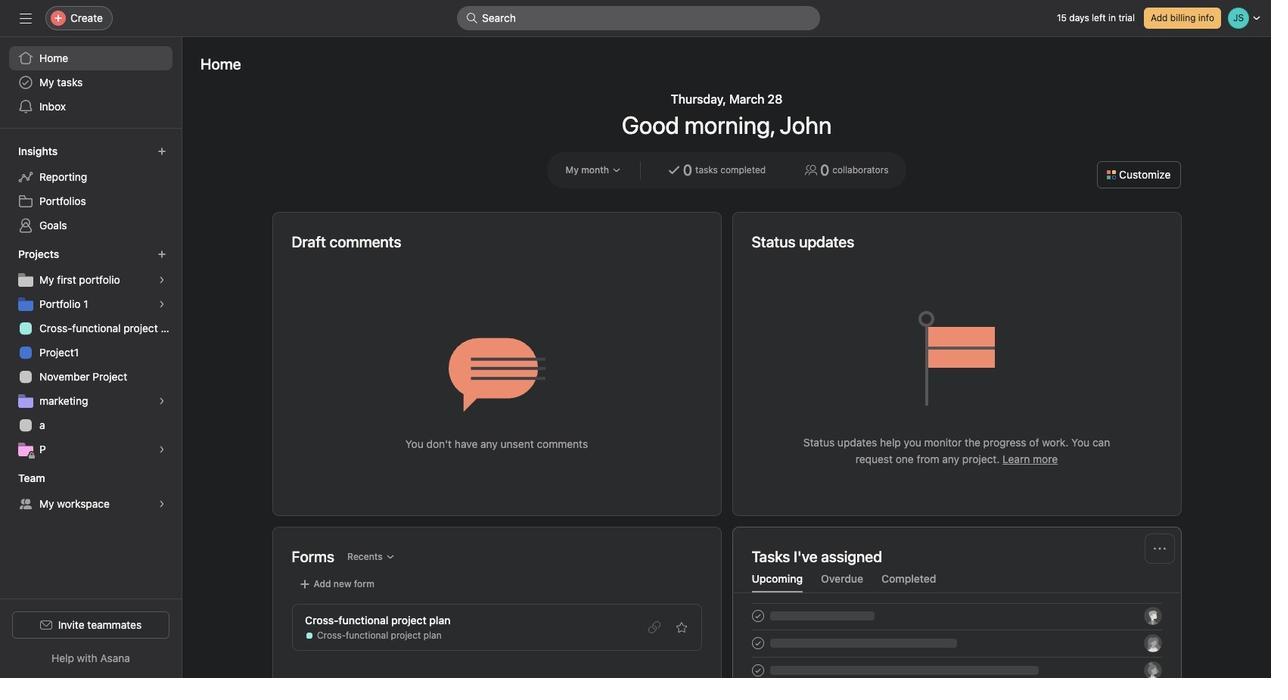 Task type: describe. For each thing, give the bounding box(es) containing it.
prominent image
[[466, 12, 478, 24]]

teams element
[[0, 465, 182, 519]]

global element
[[0, 37, 182, 128]]

see details, portfolio 1 image
[[157, 300, 166, 309]]

add to favorites image
[[675, 621, 688, 633]]

new project or portfolio image
[[157, 250, 166, 259]]

actions image
[[1154, 543, 1166, 555]]

insights element
[[0, 138, 182, 241]]

see details, my first portfolio image
[[157, 275, 166, 285]]



Task type: locate. For each thing, give the bounding box(es) containing it.
copy form link image
[[648, 621, 660, 633]]

projects element
[[0, 241, 182, 465]]

list box
[[457, 6, 820, 30]]

see details, p image
[[157, 445, 166, 454]]

see details, my workspace image
[[157, 499, 166, 509]]

see details, marketing image
[[157, 397, 166, 406]]

new insights image
[[157, 147, 166, 156]]

hide sidebar image
[[20, 12, 32, 24]]



Task type: vqa. For each thing, say whether or not it's contained in the screenshot.
third Mark complete checkbox from the bottom
no



